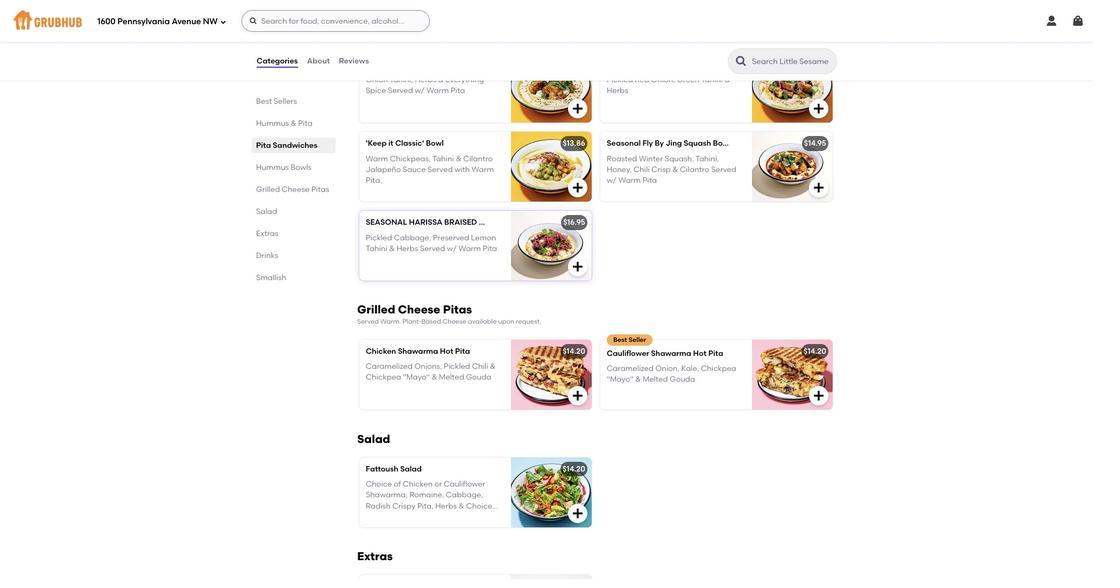 Task type: locate. For each thing, give the bounding box(es) containing it.
& up the labneh on the left bottom of the page
[[459, 502, 465, 511]]

pickled inside pickled red onion, green tahini & herbs
[[607, 75, 634, 84]]

0 horizontal spatial pickled
[[366, 233, 392, 243]]

nw
[[203, 16, 218, 26]]

0 horizontal spatial hot
[[440, 347, 454, 356]]

2 vertical spatial pickled
[[444, 362, 471, 371]]

hummus & pita tab
[[256, 118, 332, 129]]

pickled for pickled red onion, green tahini & herbs
[[607, 75, 634, 84]]

w/ down cauliflower shawarma bowl
[[415, 86, 425, 95]]

& right green
[[725, 75, 731, 84]]

1 horizontal spatial chickpea
[[701, 364, 737, 374]]

pickled cabbage, preserved lemon tahini & herbs served w/ warm pita
[[366, 233, 497, 254]]

beef
[[479, 218, 498, 227]]

cilantro up with
[[464, 154, 493, 163]]

salad
[[256, 207, 277, 216], [357, 433, 391, 446], [401, 465, 422, 474]]

& down squash,
[[673, 165, 679, 174]]

onions,
[[415, 362, 442, 371]]

"mayo"
[[403, 373, 430, 382], [607, 375, 634, 385]]

tahini down sumac on the left bottom of the page
[[366, 524, 388, 533]]

fattoush salad image
[[511, 458, 592, 528]]

svg image for warm chickpeas, tahini & cilantro jalapeño sauce served with warm pita.
[[572, 182, 585, 195]]

0 horizontal spatial grilled
[[256, 185, 280, 194]]

2 horizontal spatial w/
[[607, 176, 617, 185]]

1 horizontal spatial extras
[[357, 550, 393, 563]]

salad down grilled cheese pitas
[[256, 207, 277, 216]]

1 vertical spatial of
[[366, 513, 373, 522]]

'keep it classic' bowl image
[[511, 132, 592, 202]]

pita down crisp at the top right of the page
[[643, 176, 657, 185]]

1 horizontal spatial of
[[394, 480, 401, 489]]

caramelized
[[366, 362, 413, 371], [607, 364, 654, 374]]

0 horizontal spatial tahini,
[[390, 75, 413, 84]]

hot
[[440, 347, 454, 356], [694, 349, 707, 358]]

served inside grilled cheese pitas served warm. plant-based cheese available upon request.
[[357, 318, 379, 326]]

0 horizontal spatial bowls
[[291, 163, 312, 172]]

onion, right red
[[652, 75, 676, 84]]

chickpea down chicken shawarma hot pita
[[366, 373, 402, 382]]

chili inside caramelized onions, pickled chili & chickpea "mayo" & melted gouda
[[472, 362, 488, 371]]

0 vertical spatial choice
[[366, 480, 392, 489]]

warm down lemon
[[459, 244, 481, 254]]

0 horizontal spatial salad
[[256, 207, 277, 216]]

1 vertical spatial salad
[[357, 433, 391, 446]]

1 horizontal spatial grilled
[[357, 303, 396, 317]]

'keep
[[366, 139, 387, 148]]

Search Little Sesame search field
[[752, 57, 834, 67]]

w/ inside the onion tahini, herbs & everything spice served w/ warm pita
[[415, 86, 425, 95]]

"mayo" down best seller
[[607, 375, 634, 385]]

chili down the available
[[472, 362, 488, 371]]

0 horizontal spatial "mayo"
[[403, 373, 430, 382]]

main navigation navigation
[[0, 0, 1094, 42]]

0 horizontal spatial caramelized
[[366, 362, 413, 371]]

warm inside roasted winter squash, tahini, honey, chili crisp & cilantro served w/ warm pita
[[619, 176, 641, 185]]

cabbage, down harissa
[[394, 233, 431, 243]]

1 horizontal spatial bowls
[[410, 28, 443, 41]]

hummus down pita sandwiches
[[256, 163, 289, 172]]

"mayo" inside 'caramelized onion, kale, chickpea "mayo" & melted gouda'
[[607, 375, 634, 385]]

pita inside roasted winter squash, tahini, honey, chili crisp & cilantro served w/ warm pita
[[643, 176, 657, 185]]

grilled up salad tab
[[256, 185, 280, 194]]

0 vertical spatial best
[[256, 97, 272, 106]]

1 vertical spatial pitas
[[443, 303, 472, 317]]

best inside tab
[[256, 97, 272, 106]]

0 vertical spatial grilled
[[256, 185, 280, 194]]

onion, down cauliflower shawarma hot pita
[[656, 364, 680, 374]]

1 vertical spatial tahini,
[[696, 154, 720, 163]]

drinks tab
[[256, 250, 332, 262]]

pickled down seasonal
[[366, 233, 392, 243]]

tahini, inside roasted winter squash, tahini, honey, chili crisp & cilantro served w/ warm pita
[[696, 154, 720, 163]]

cheese right based
[[443, 318, 467, 326]]

chicken shawarma bowl image
[[753, 53, 833, 123]]

cheese inside tab
[[282, 185, 310, 194]]

salad inside tab
[[256, 207, 277, 216]]

hot up kale,
[[694, 349, 707, 358]]

caramelized inside 'caramelized onion, kale, chickpea "mayo" & melted gouda'
[[607, 364, 654, 374]]

& down cauliflower shawarma hot pita
[[636, 375, 642, 385]]

best left the sellers
[[256, 97, 272, 106]]

0 vertical spatial pickled
[[607, 75, 634, 84]]

1 vertical spatial best
[[614, 336, 628, 344]]

herbs inside the onion tahini, herbs & everything spice served w/ warm pita
[[415, 75, 437, 84]]

1 horizontal spatial cauliflower
[[444, 480, 486, 489]]

herbs down harissa
[[397, 244, 418, 254]]

0 horizontal spatial chicken
[[366, 347, 396, 356]]

0 horizontal spatial choice
[[366, 480, 392, 489]]

1 vertical spatial w/
[[607, 176, 617, 185]]

hummus bowls
[[357, 28, 443, 41], [256, 163, 312, 172]]

0 horizontal spatial of
[[366, 513, 373, 522]]

tahini, down cauliflower shawarma bowl
[[390, 75, 413, 84]]

1 vertical spatial hummus
[[256, 119, 289, 128]]

pita down the hummus & pita
[[256, 141, 271, 150]]

crispy
[[393, 502, 416, 511]]

1 horizontal spatial cilantro
[[680, 165, 710, 174]]

1 horizontal spatial melted
[[643, 375, 668, 385]]

1 vertical spatial bowls
[[291, 163, 312, 172]]

0 vertical spatial of
[[394, 480, 401, 489]]

hummus bowls up cauliflower shawarma bowl
[[357, 28, 443, 41]]

warm right with
[[472, 165, 494, 174]]

& down seasonal
[[389, 244, 395, 254]]

extras up drinks
[[256, 229, 279, 238]]

"mayo" inside caramelized onions, pickled chili & chickpea "mayo" & melted gouda
[[403, 373, 430, 382]]

0 vertical spatial salad
[[256, 207, 277, 216]]

1 vertical spatial pickled
[[366, 233, 392, 243]]

with
[[455, 165, 470, 174]]

best seller
[[614, 336, 647, 344]]

shawarma up onions,
[[398, 347, 438, 356]]

herbs inside pickled red onion, green tahini & herbs
[[607, 86, 629, 95]]

1600 pennsylvania avenue nw
[[97, 16, 218, 26]]

bowls up cauliflower shawarma bowl
[[410, 28, 443, 41]]

bowl right classic' in the top left of the page
[[426, 139, 444, 148]]

bowl right 'squash' at the top of the page
[[713, 139, 731, 148]]

svg image
[[1046, 15, 1059, 27], [1072, 15, 1085, 27], [249, 17, 258, 25], [572, 102, 585, 115], [813, 182, 826, 195], [572, 390, 585, 403]]

pitas
[[312, 185, 330, 194], [443, 303, 472, 317]]

1 vertical spatial chicken
[[403, 480, 433, 489]]

pita,
[[418, 502, 434, 511]]

cabbage, inside choice of chicken or cauliflower shawarma, romaine, cabbage, radish crispy pita, herbs & choice of sumac dressing, labneh ranch & tahini "caesar"
[[446, 491, 483, 500]]

0 vertical spatial w/
[[415, 86, 425, 95]]

0 horizontal spatial best
[[256, 97, 272, 106]]

0 horizontal spatial hummus bowls
[[256, 163, 312, 172]]

0 vertical spatial chili
[[634, 165, 650, 174]]

caramelized down chicken shawarma hot pita
[[366, 362, 413, 371]]

2 horizontal spatial pickled
[[607, 75, 634, 84]]

0 vertical spatial chicken
[[366, 347, 396, 356]]

bowls
[[410, 28, 443, 41], [291, 163, 312, 172]]

0 vertical spatial cheese
[[282, 185, 310, 194]]

shawarma up 'caramelized onion, kale, chickpea "mayo" & melted gouda'
[[652, 349, 692, 358]]

0 horizontal spatial melted
[[439, 373, 465, 382]]

melted down cauliflower shawarma hot pita
[[643, 375, 668, 385]]

pita inside the onion tahini, herbs & everything spice served w/ warm pita
[[451, 86, 465, 95]]

squash
[[684, 139, 712, 148]]

squash,
[[665, 154, 694, 163]]

cauliflower for onion
[[366, 60, 409, 69]]

2 horizontal spatial salad
[[401, 465, 422, 474]]

warm chickpeas, tahini & cilantro jalapeño sauce served with warm pita.
[[366, 154, 494, 185]]

of
[[394, 480, 401, 489], [366, 513, 373, 522]]

chili
[[634, 165, 650, 174], [472, 362, 488, 371]]

bowl up everything
[[452, 60, 470, 69]]

1 vertical spatial chili
[[472, 362, 488, 371]]

hummus down 'best sellers'
[[256, 119, 289, 128]]

smallish
[[256, 273, 287, 283]]

reviews button
[[339, 42, 370, 81]]

chicken
[[366, 347, 396, 356], [403, 480, 433, 489]]

chicken up romaine,
[[403, 480, 433, 489]]

tahini inside pickled red onion, green tahini & herbs
[[702, 75, 723, 84]]

1 vertical spatial cheese
[[398, 303, 441, 317]]

hummus up reviews
[[357, 28, 407, 41]]

1 horizontal spatial cabbage,
[[446, 491, 483, 500]]

w/ down honey,
[[607, 176, 617, 185]]

choice
[[366, 480, 392, 489], [466, 502, 493, 511]]

herbs inside choice of chicken or cauliflower shawarma, romaine, cabbage, radish crispy pita, herbs & choice of sumac dressing, labneh ranch & tahini "caesar"
[[436, 502, 457, 511]]

0 vertical spatial onion,
[[652, 75, 676, 84]]

pita up sandwiches
[[298, 119, 313, 128]]

1 horizontal spatial chili
[[634, 165, 650, 174]]

herbs up seasonal
[[607, 86, 629, 95]]

1 vertical spatial hummus bowls
[[256, 163, 312, 172]]

melted
[[439, 373, 465, 382], [643, 375, 668, 385]]

cauliflower up the "onion"
[[366, 60, 409, 69]]

warm inside the onion tahini, herbs & everything spice served w/ warm pita
[[427, 86, 449, 95]]

pitas up salad tab
[[312, 185, 330, 194]]

1 horizontal spatial "mayo"
[[607, 375, 634, 385]]

chickpea inside 'caramelized onion, kale, chickpea "mayo" & melted gouda'
[[701, 364, 737, 374]]

chicken inside choice of chicken or cauliflower shawarma, romaine, cabbage, radish crispy pita, herbs & choice of sumac dressing, labneh ranch & tahini "caesar"
[[403, 480, 433, 489]]

& up with
[[456, 154, 462, 163]]

pickled right onions,
[[444, 362, 471, 371]]

0 horizontal spatial cauliflower
[[366, 60, 409, 69]]

1 horizontal spatial caramelized
[[607, 364, 654, 374]]

1 horizontal spatial gouda
[[670, 375, 696, 385]]

grilled up "warm."
[[357, 303, 396, 317]]

warm down everything
[[427, 86, 449, 95]]

red
[[635, 75, 650, 84]]

0 vertical spatial bowls
[[410, 28, 443, 41]]

of up shawarma,
[[394, 480, 401, 489]]

1 horizontal spatial choice
[[466, 502, 493, 511]]

served
[[388, 86, 413, 95], [428, 165, 453, 174], [712, 165, 737, 174], [420, 244, 445, 254], [357, 318, 379, 326]]

&
[[438, 75, 444, 84], [725, 75, 731, 84], [291, 119, 297, 128], [456, 154, 462, 163], [673, 165, 679, 174], [389, 244, 395, 254], [490, 362, 496, 371], [432, 373, 438, 382], [636, 375, 642, 385], [459, 502, 465, 511], [492, 513, 498, 522]]

salad up fattoush
[[357, 433, 391, 446]]

1 horizontal spatial cheese
[[398, 303, 441, 317]]

tahini, inside the onion tahini, herbs & everything spice served w/ warm pita
[[390, 75, 413, 84]]

shawarma up the onion tahini, herbs & everything spice served w/ warm pita
[[410, 60, 451, 69]]

0 vertical spatial cauliflower
[[366, 60, 409, 69]]

hummus & pita
[[256, 119, 313, 128]]

everything
[[446, 75, 484, 84]]

warm down honey,
[[619, 176, 641, 185]]

caramelized inside caramelized onions, pickled chili & chickpea "mayo" & melted gouda
[[366, 362, 413, 371]]

0 vertical spatial cilantro
[[464, 154, 493, 163]]

w/ inside pickled cabbage, preserved lemon tahini & herbs served w/ warm pita
[[447, 244, 457, 254]]

0 horizontal spatial cilantro
[[464, 154, 493, 163]]

cauliflower down best seller
[[607, 349, 650, 358]]

grilled inside grilled cheese pitas served warm. plant-based cheese available upon request.
[[357, 303, 396, 317]]

shawarma
[[410, 60, 451, 69], [398, 347, 438, 356], [652, 349, 692, 358]]

extras down sumac on the left bottom of the page
[[357, 550, 393, 563]]

herbs inside pickled cabbage, preserved lemon tahini & herbs served w/ warm pita
[[397, 244, 418, 254]]

extras inside tab
[[256, 229, 279, 238]]

caramelized onion, kale, chickpea "mayo" & melted gouda
[[607, 364, 737, 385]]

hummus
[[357, 28, 407, 41], [256, 119, 289, 128], [256, 163, 289, 172]]

fattoush salad
[[366, 465, 422, 474]]

chili inside roasted winter squash, tahini, honey, chili crisp & cilantro served w/ warm pita
[[634, 165, 650, 174]]

& left everything
[[438, 75, 444, 84]]

1 vertical spatial cabbage,
[[446, 491, 483, 500]]

1 horizontal spatial best
[[614, 336, 628, 344]]

seasonal fly by jing squash bowl image
[[753, 132, 833, 202]]

caramelized for chickpea
[[366, 362, 413, 371]]

pickled inside pickled cabbage, preserved lemon tahini & herbs served w/ warm pita
[[366, 233, 392, 243]]

best for best sellers
[[256, 97, 272, 106]]

sauce
[[403, 165, 426, 174]]

extras
[[256, 229, 279, 238], [357, 550, 393, 563]]

cabbage, up the labneh on the left bottom of the page
[[446, 491, 483, 500]]

tahini right chickpeas,
[[433, 154, 454, 163]]

chili down winter
[[634, 165, 650, 174]]

tahini down seasonal
[[366, 244, 388, 254]]

1 horizontal spatial w/
[[447, 244, 457, 254]]

about button
[[307, 42, 331, 81]]

2 vertical spatial w/
[[447, 244, 457, 254]]

tahini
[[702, 75, 723, 84], [433, 154, 454, 163], [366, 244, 388, 254], [366, 524, 388, 533]]

0 vertical spatial extras
[[256, 229, 279, 238]]

chicken down "warm."
[[366, 347, 396, 356]]

0 horizontal spatial cabbage,
[[394, 233, 431, 243]]

jing
[[666, 139, 682, 148]]

gouda
[[466, 373, 492, 382], [670, 375, 696, 385]]

best left seller
[[614, 336, 628, 344]]

& right ranch
[[492, 513, 498, 522]]

& inside roasted winter squash, tahini, honey, chili crisp & cilantro served w/ warm pita
[[673, 165, 679, 174]]

cheese up salad tab
[[282, 185, 310, 194]]

0 horizontal spatial extras
[[256, 229, 279, 238]]

0 horizontal spatial w/
[[415, 86, 425, 95]]

pita down lemon
[[483, 244, 497, 254]]

hummus bowls down pita sandwiches
[[256, 163, 312, 172]]

$14.20 for choice of chicken or cauliflower shawarma, romaine, cabbage, radish crispy pita, herbs & choice of sumac dressing, labneh ranch & tahini "caesar"
[[563, 465, 586, 474]]

bowls down sandwiches
[[291, 163, 312, 172]]

pitas inside grilled cheese pitas served warm. plant-based cheese available upon request.
[[443, 303, 472, 317]]

fattoush
[[366, 465, 399, 474]]

& down best sellers tab
[[291, 119, 297, 128]]

choice up ranch
[[466, 502, 493, 511]]

cauliflower right or
[[444, 480, 486, 489]]

1 horizontal spatial hummus bowls
[[357, 28, 443, 41]]

cheese up plant-
[[398, 303, 441, 317]]

1 horizontal spatial pickled
[[444, 362, 471, 371]]

cauliflower for caramelized
[[607, 349, 650, 358]]

extras image
[[511, 575, 592, 580]]

$14.20 for pickled red onion, green tahini & herbs
[[804, 60, 827, 69]]

1 vertical spatial cauliflower
[[607, 349, 650, 358]]

available
[[468, 318, 497, 326]]

cauliflower
[[366, 60, 409, 69], [607, 349, 650, 358], [444, 480, 486, 489]]

roasted winter squash, tahini, honey, chili crisp & cilantro served w/ warm pita
[[607, 154, 737, 185]]

2 vertical spatial salad
[[401, 465, 422, 474]]

0 vertical spatial hummus
[[357, 28, 407, 41]]

grilled inside tab
[[256, 185, 280, 194]]

cheese for grilled cheese pitas
[[282, 185, 310, 194]]

salad right fattoush
[[401, 465, 422, 474]]

green
[[677, 75, 700, 84]]

2 horizontal spatial cauliflower
[[607, 349, 650, 358]]

pita sandwiches
[[256, 141, 318, 150]]

2 horizontal spatial cheese
[[443, 318, 467, 326]]

cabbage,
[[394, 233, 431, 243], [446, 491, 483, 500]]

warm up jalapeño
[[366, 154, 388, 163]]

& inside hummus & pita tab
[[291, 119, 297, 128]]

herbs up the labneh on the left bottom of the page
[[436, 502, 457, 511]]

best for best seller
[[614, 336, 628, 344]]

choice up shawarma,
[[366, 480, 392, 489]]

1 vertical spatial onion,
[[656, 364, 680, 374]]

pickled left red
[[607, 75, 634, 84]]

pitas inside tab
[[312, 185, 330, 194]]

1 horizontal spatial chicken
[[403, 480, 433, 489]]

bowl
[[452, 60, 470, 69], [426, 139, 444, 148], [713, 139, 731, 148]]

cilantro down squash,
[[680, 165, 710, 174]]

chickpea right kale,
[[701, 364, 737, 374]]

0 horizontal spatial chili
[[472, 362, 488, 371]]

1 vertical spatial cilantro
[[680, 165, 710, 174]]

0 vertical spatial pitas
[[312, 185, 330, 194]]

caramelized down best seller
[[607, 364, 654, 374]]

cheese
[[282, 185, 310, 194], [398, 303, 441, 317], [443, 318, 467, 326]]

winter
[[639, 154, 664, 163]]

pita inside pickled cabbage, preserved lemon tahini & herbs served w/ warm pita
[[483, 244, 497, 254]]

hot up onions,
[[440, 347, 454, 356]]

pitas up the available
[[443, 303, 472, 317]]

pita down everything
[[451, 86, 465, 95]]

0 horizontal spatial gouda
[[466, 373, 492, 382]]

request.
[[516, 318, 542, 326]]

0 horizontal spatial chickpea
[[366, 373, 402, 382]]

1 horizontal spatial tahini,
[[696, 154, 720, 163]]

honey,
[[607, 165, 632, 174]]

$14.20
[[804, 60, 827, 69], [563, 347, 586, 356], [804, 347, 827, 356], [563, 465, 586, 474]]

pita
[[451, 86, 465, 95], [298, 119, 313, 128], [256, 141, 271, 150], [643, 176, 657, 185], [483, 244, 497, 254], [455, 347, 470, 356], [709, 349, 724, 358]]

0 vertical spatial tahini,
[[390, 75, 413, 84]]

w/
[[415, 86, 425, 95], [607, 176, 617, 185], [447, 244, 457, 254]]

shawarma,
[[366, 491, 408, 500]]

1 vertical spatial choice
[[466, 502, 493, 511]]

shawarma for tahini,
[[410, 60, 451, 69]]

tahini,
[[390, 75, 413, 84], [696, 154, 720, 163]]

tahini right green
[[702, 75, 723, 84]]

"mayo" down onions,
[[403, 373, 430, 382]]

1 vertical spatial grilled
[[357, 303, 396, 317]]

sumac
[[375, 513, 401, 522]]

herbs down cauliflower shawarma bowl
[[415, 75, 437, 84]]

2 vertical spatial hummus
[[256, 163, 289, 172]]

onion, inside 'caramelized onion, kale, chickpea "mayo" & melted gouda'
[[656, 364, 680, 374]]

svg image
[[220, 19, 226, 25], [813, 102, 826, 115], [572, 182, 585, 195], [572, 261, 585, 274], [813, 390, 826, 403], [572, 507, 585, 520]]

grilled for grilled cheese pitas served warm. plant-based cheese available upon request.
[[357, 303, 396, 317]]

grilled cheese pitas served warm. plant-based cheese available upon request.
[[357, 303, 542, 326]]

melted down onions,
[[439, 373, 465, 382]]

onion, inside pickled red onion, green tahini & herbs
[[652, 75, 676, 84]]

served inside pickled cabbage, preserved lemon tahini & herbs served w/ warm pita
[[420, 244, 445, 254]]

of down radish
[[366, 513, 373, 522]]

w/ down preserved
[[447, 244, 457, 254]]

0 vertical spatial cabbage,
[[394, 233, 431, 243]]

1 horizontal spatial hot
[[694, 349, 707, 358]]

0 horizontal spatial pitas
[[312, 185, 330, 194]]

0 horizontal spatial cheese
[[282, 185, 310, 194]]

2 vertical spatial cauliflower
[[444, 480, 486, 489]]

tahini, down 'squash' at the top of the page
[[696, 154, 720, 163]]



Task type: describe. For each thing, give the bounding box(es) containing it.
hot for pickled
[[440, 347, 454, 356]]

$13.86
[[563, 139, 586, 148]]

roasted
[[607, 154, 638, 163]]

pickled red onion, green tahini & herbs
[[607, 75, 731, 95]]

svg image for pickled cabbage, preserved lemon tahini & herbs served w/ warm pita
[[572, 261, 585, 274]]

tahini inside choice of chicken or cauliflower shawarma, romaine, cabbage, radish crispy pita, herbs & choice of sumac dressing, labneh ranch & tahini "caesar"
[[366, 524, 388, 533]]

1600
[[97, 16, 116, 26]]

salad tab
[[256, 206, 332, 217]]

seasonal
[[366, 218, 408, 227]]

labneh
[[438, 513, 465, 522]]

reviews
[[339, 56, 369, 66]]

pennsylvania
[[118, 16, 170, 26]]

hummus bowls inside tab
[[256, 163, 312, 172]]

classic'
[[395, 139, 424, 148]]

shawarma for onions,
[[398, 347, 438, 356]]

& inside the onion tahini, herbs & everything spice served w/ warm pita
[[438, 75, 444, 84]]

grilled cheese pitas tab
[[256, 184, 332, 195]]

drinks
[[256, 251, 279, 261]]

served inside roasted winter squash, tahini, honey, chili crisp & cilantro served w/ warm pita
[[712, 165, 737, 174]]

svg image for pickled red onion, green tahini & herbs
[[813, 102, 826, 115]]

gouda inside 'caramelized onion, kale, chickpea "mayo" & melted gouda'
[[670, 375, 696, 385]]

'keep it classic' bowl
[[366, 139, 444, 148]]

preserved
[[433, 233, 470, 243]]

0 vertical spatial hummus bowls
[[357, 28, 443, 41]]

grilled cheese pitas
[[256, 185, 330, 194]]

hummus for hummus & pita tab at the left top
[[256, 119, 289, 128]]

cabbage, inside pickled cabbage, preserved lemon tahini & herbs served w/ warm pita
[[394, 233, 431, 243]]

lemon
[[471, 233, 496, 243]]

seasonal harissa braised beef bowl image
[[511, 211, 592, 281]]

hummus bowls tab
[[256, 162, 332, 173]]

it
[[389, 139, 394, 148]]

svg image inside main navigation navigation
[[220, 19, 226, 25]]

served inside warm chickpeas, tahini & cilantro jalapeño sauce served with warm pita.
[[428, 165, 453, 174]]

seasonal harissa braised beef bowl
[[366, 218, 522, 227]]

best sellers
[[256, 97, 297, 106]]

categories button
[[256, 42, 299, 81]]

jalapeño
[[366, 165, 401, 174]]

& down onions,
[[432, 373, 438, 382]]

chicken shawarma hot pita
[[366, 347, 470, 356]]

sellers
[[274, 97, 297, 106]]

melted inside 'caramelized onion, kale, chickpea "mayo" & melted gouda'
[[643, 375, 668, 385]]

pita sandwiches tab
[[256, 140, 332, 151]]

pickled inside caramelized onions, pickled chili & chickpea "mayo" & melted gouda
[[444, 362, 471, 371]]

cauliflower shawarma hot pita
[[607, 349, 724, 358]]

hummus for hummus bowls tab
[[256, 163, 289, 172]]

cilantro inside roasted winter squash, tahini, honey, chili crisp & cilantro served w/ warm pita
[[680, 165, 710, 174]]

cauliflower shawarma bowl image
[[511, 53, 592, 123]]

caramelized onions, pickled chili & chickpea "mayo" & melted gouda
[[366, 362, 496, 382]]

cauliflower inside choice of chicken or cauliflower shawarma, romaine, cabbage, radish crispy pita, herbs & choice of sumac dressing, labneh ranch & tahini "caesar"
[[444, 480, 486, 489]]

shawarma for onion,
[[652, 349, 692, 358]]

tahini inside warm chickpeas, tahini & cilantro jalapeño sauce served with warm pita.
[[433, 154, 454, 163]]

upon
[[499, 318, 515, 326]]

pitas for grilled cheese pitas
[[312, 185, 330, 194]]

categories
[[257, 56, 298, 66]]

pita.
[[366, 176, 382, 185]]

smallish tab
[[256, 272, 332, 284]]

sandwiches
[[273, 141, 318, 150]]

search icon image
[[735, 55, 748, 68]]

2 vertical spatial cheese
[[443, 318, 467, 326]]

warm.
[[381, 318, 401, 326]]

romaine,
[[410, 491, 444, 500]]

hot for kale,
[[694, 349, 707, 358]]

served inside the onion tahini, herbs & everything spice served w/ warm pita
[[388, 86, 413, 95]]

& inside 'caramelized onion, kale, chickpea "mayo" & melted gouda'
[[636, 375, 642, 385]]

0 horizontal spatial bowl
[[426, 139, 444, 148]]

harissa
[[409, 218, 443, 227]]

pitas for grilled cheese pitas served warm. plant-based cheese available upon request.
[[443, 303, 472, 317]]

best sellers tab
[[256, 96, 332, 107]]

warm inside pickled cabbage, preserved lemon tahini & herbs served w/ warm pita
[[459, 244, 481, 254]]

based
[[422, 318, 441, 326]]

chicken shawarma hot pita image
[[511, 340, 592, 410]]

kale,
[[682, 364, 700, 374]]

pickled for pickled cabbage, preserved lemon tahini & herbs served w/ warm pita
[[366, 233, 392, 243]]

cauliflower shawarma hot pita image
[[753, 340, 833, 410]]

choice of chicken or cauliflower shawarma, romaine, cabbage, radish crispy pita, herbs & choice of sumac dressing, labneh ranch & tahini "caesar"
[[366, 480, 498, 533]]

& down the available
[[490, 362, 496, 371]]

about
[[307, 56, 330, 66]]

avenue
[[172, 16, 201, 26]]

onion tahini, herbs & everything spice served w/ warm pita
[[366, 75, 484, 95]]

seasonal fly by jing squash bowl
[[607, 139, 731, 148]]

1 vertical spatial extras
[[357, 550, 393, 563]]

ranch
[[467, 513, 491, 522]]

onion
[[366, 75, 388, 84]]

$14.20 for caramelized onions, pickled chili & chickpea "mayo" & melted gouda
[[563, 347, 586, 356]]

braised
[[445, 218, 477, 227]]

$14.95
[[805, 139, 827, 148]]

chickpeas,
[[390, 154, 431, 163]]

chickpea inside caramelized onions, pickled chili & chickpea "mayo" & melted gouda
[[366, 373, 402, 382]]

seasonal
[[607, 139, 641, 148]]

by
[[655, 139, 664, 148]]

dressing,
[[403, 513, 436, 522]]

bowl
[[499, 218, 522, 227]]

spice
[[366, 86, 386, 95]]

Search for food, convenience, alcohol... search field
[[242, 10, 430, 32]]

& inside warm chickpeas, tahini & cilantro jalapeño sauce served with warm pita.
[[456, 154, 462, 163]]

bowls inside tab
[[291, 163, 312, 172]]

grilled for grilled cheese pitas
[[256, 185, 280, 194]]

& inside pickled cabbage, preserved lemon tahini & herbs served w/ warm pita
[[389, 244, 395, 254]]

gouda inside caramelized onions, pickled chili & chickpea "mayo" & melted gouda
[[466, 373, 492, 382]]

plant-
[[403, 318, 422, 326]]

radish
[[366, 502, 391, 511]]

svg image for choice of chicken or cauliflower shawarma, romaine, cabbage, radish crispy pita, herbs & choice of sumac dressing, labneh ranch & tahini "caesar"
[[572, 507, 585, 520]]

or
[[435, 480, 442, 489]]

2 horizontal spatial bowl
[[713, 139, 731, 148]]

& inside pickled red onion, green tahini & herbs
[[725, 75, 731, 84]]

pita down the available
[[455, 347, 470, 356]]

1 horizontal spatial bowl
[[452, 60, 470, 69]]

cauliflower shawarma bowl
[[366, 60, 470, 69]]

crisp
[[652, 165, 671, 174]]

seller
[[629, 336, 647, 344]]

pita up 'caramelized onion, kale, chickpea "mayo" & melted gouda'
[[709, 349, 724, 358]]

tahini inside pickled cabbage, preserved lemon tahini & herbs served w/ warm pita
[[366, 244, 388, 254]]

w/ inside roasted winter squash, tahini, honey, chili crisp & cilantro served w/ warm pita
[[607, 176, 617, 185]]

cilantro inside warm chickpeas, tahini & cilantro jalapeño sauce served with warm pita.
[[464, 154, 493, 163]]

caramelized for &
[[607, 364, 654, 374]]

extras tab
[[256, 228, 332, 240]]

cheese for grilled cheese pitas served warm. plant-based cheese available upon request.
[[398, 303, 441, 317]]

$16.95
[[564, 218, 586, 227]]

melted inside caramelized onions, pickled chili & chickpea "mayo" & melted gouda
[[439, 373, 465, 382]]

"caesar"
[[389, 524, 423, 533]]

fly
[[643, 139, 653, 148]]



Task type: vqa. For each thing, say whether or not it's contained in the screenshot.
You can reset your password here .
no



